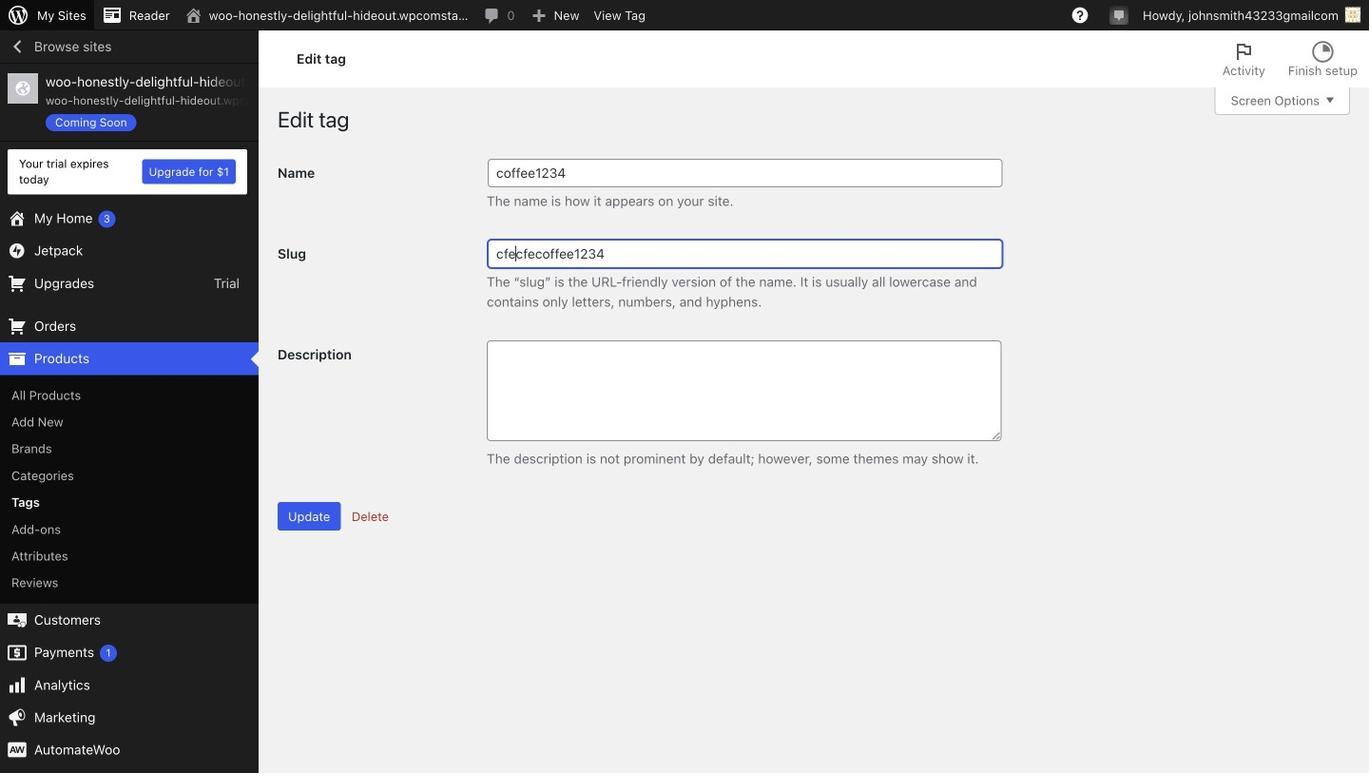 Task type: locate. For each thing, give the bounding box(es) containing it.
tab list
[[1211, 30, 1369, 87]]

None text field
[[488, 240, 1003, 268]]

None submit
[[278, 502, 341, 531]]

None text field
[[488, 159, 1003, 187], [487, 340, 1002, 441], [488, 159, 1003, 187], [487, 340, 1002, 441]]



Task type: describe. For each thing, give the bounding box(es) containing it.
main menu navigation
[[0, 30, 259, 773]]

notification image
[[1112, 7, 1127, 22]]

toolbar navigation
[[0, 0, 1369, 34]]



Task type: vqa. For each thing, say whether or not it's contained in the screenshot.
notification image
yes



